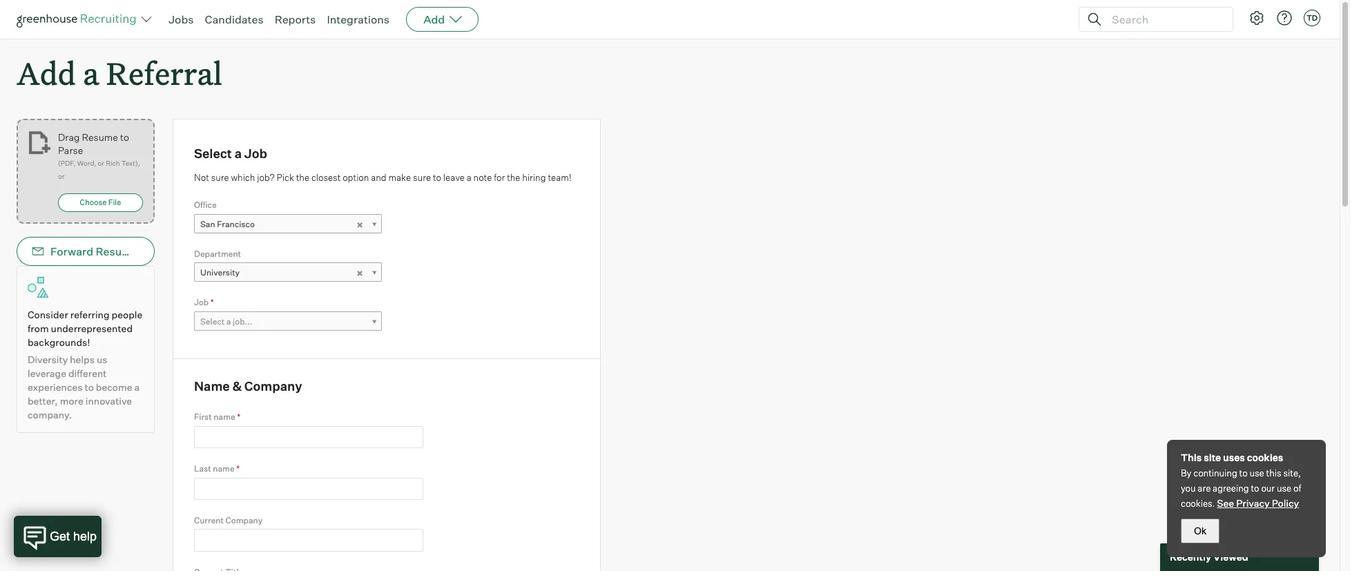 Task type: vqa. For each thing, say whether or not it's contained in the screenshot.
the right the use
yes



Task type: locate. For each thing, give the bounding box(es) containing it.
company right the &
[[244, 378, 302, 393]]

the right 'pick'
[[296, 172, 309, 183]]

become
[[96, 381, 132, 393]]

add for add a referral
[[17, 52, 76, 93]]

1 the from the left
[[296, 172, 309, 183]]

select up not
[[194, 146, 232, 161]]

0 vertical spatial resume
[[82, 131, 118, 143]]

this
[[1266, 468, 1282, 479]]

closest
[[311, 172, 341, 183]]

sure right make
[[413, 172, 431, 183]]

recently
[[1170, 551, 1211, 563]]

to down 'different'
[[85, 381, 94, 393]]

0 vertical spatial job
[[244, 146, 267, 161]]

forward resume via email button
[[17, 237, 187, 266]]

Search text field
[[1109, 9, 1220, 29]]

add button
[[406, 7, 479, 32]]

job...
[[233, 316, 252, 326]]

first name *
[[194, 412, 241, 422]]

0 vertical spatial add
[[423, 12, 445, 26]]

1 vertical spatial add
[[17, 52, 76, 93]]

1 horizontal spatial add
[[423, 12, 445, 26]]

name
[[194, 378, 230, 393]]

1 sure from the left
[[211, 172, 229, 183]]

a inside consider referring people from underrepresented backgrounds! diversity helps us leverage different experiences to become a better, more innovative company.
[[134, 381, 140, 393]]

for
[[494, 172, 505, 183]]

not sure which job? pick the closest option and make sure to leave a note for the hiring team!
[[194, 172, 572, 183]]

1 horizontal spatial job
[[244, 146, 267, 161]]

None text field
[[194, 529, 423, 552]]

1 vertical spatial select
[[200, 316, 225, 326]]

td button
[[1304, 10, 1321, 26]]

to inside drag resume to parse (pdf, word, or rich text), or
[[120, 131, 129, 143]]

helps
[[70, 354, 95, 365]]

name for first
[[214, 412, 235, 422]]

by continuing to use this site, you are agreeing to our use of cookies.
[[1181, 468, 1301, 509]]

select for select a job
[[194, 146, 232, 161]]

add
[[423, 12, 445, 26], [17, 52, 76, 93]]

2 sure from the left
[[413, 172, 431, 183]]

job
[[244, 146, 267, 161], [194, 297, 209, 307]]

use left of at the bottom of page
[[1277, 483, 1292, 494]]

1 vertical spatial resume
[[96, 245, 138, 258]]

1 vertical spatial or
[[58, 172, 64, 180]]

or down (pdf,
[[58, 172, 64, 180]]

to up text),
[[120, 131, 129, 143]]

0 vertical spatial use
[[1250, 468, 1264, 479]]

name & company
[[194, 378, 302, 393]]

francisco
[[217, 219, 255, 229]]

continuing
[[1194, 468, 1238, 479]]

a down greenhouse recruiting image
[[83, 52, 99, 93]]

job up job? at the top left
[[244, 146, 267, 161]]

resume inside forward resume via email button
[[96, 245, 138, 258]]

0 horizontal spatial or
[[58, 172, 64, 180]]

a left note
[[467, 172, 472, 183]]

which
[[231, 172, 255, 183]]

0 vertical spatial *
[[211, 297, 214, 307]]

1 vertical spatial company
[[225, 515, 263, 526]]

see privacy policy
[[1217, 497, 1299, 509]]

our
[[1261, 483, 1275, 494]]

td
[[1307, 13, 1318, 23]]

from
[[28, 323, 49, 334]]

0 horizontal spatial sure
[[211, 172, 229, 183]]

1 vertical spatial *
[[237, 412, 241, 422]]

use left the "this"
[[1250, 468, 1264, 479]]

0 vertical spatial or
[[98, 159, 104, 167]]

email
[[158, 245, 187, 258]]

see
[[1217, 497, 1234, 509]]

innovative
[[85, 395, 132, 407]]

1 horizontal spatial sure
[[413, 172, 431, 183]]

None text field
[[194, 426, 423, 448], [194, 478, 423, 500], [194, 426, 423, 448], [194, 478, 423, 500]]

0 horizontal spatial use
[[1250, 468, 1264, 479]]

the
[[296, 172, 309, 183], [507, 172, 520, 183]]

candidates
[[205, 12, 264, 26]]

reports
[[275, 12, 316, 26]]

a up which
[[235, 146, 242, 161]]

choose
[[80, 198, 107, 207]]

add a referral
[[17, 52, 222, 93]]

0 horizontal spatial add
[[17, 52, 76, 93]]

0 vertical spatial name
[[214, 412, 235, 422]]

leverage
[[28, 368, 66, 379]]

consider
[[28, 309, 68, 321]]

a left job...
[[226, 316, 231, 326]]

name for last
[[213, 463, 235, 474]]

site,
[[1284, 468, 1301, 479]]

san francisco
[[200, 219, 255, 229]]

a right become
[[134, 381, 140, 393]]

hiring
[[522, 172, 546, 183]]

name
[[214, 412, 235, 422], [213, 463, 235, 474]]

name right first
[[214, 412, 235, 422]]

2 the from the left
[[507, 172, 520, 183]]

to
[[120, 131, 129, 143], [433, 172, 441, 183], [85, 381, 94, 393], [1239, 468, 1248, 479], [1251, 483, 1259, 494]]

parse
[[58, 144, 83, 156]]

1 vertical spatial name
[[213, 463, 235, 474]]

by
[[1181, 468, 1192, 479]]

* for first name *
[[237, 412, 241, 422]]

1 horizontal spatial the
[[507, 172, 520, 183]]

this site uses cookies
[[1181, 452, 1283, 463]]

select
[[194, 146, 232, 161], [200, 316, 225, 326]]

a for job...
[[226, 316, 231, 326]]

people
[[112, 309, 142, 321]]

* for last name *
[[236, 463, 240, 474]]

resume
[[82, 131, 118, 143], [96, 245, 138, 258]]

site
[[1204, 452, 1221, 463]]

use
[[1250, 468, 1264, 479], [1277, 483, 1292, 494]]

to down uses
[[1239, 468, 1248, 479]]

integrations
[[327, 12, 390, 26]]

1 vertical spatial job
[[194, 297, 209, 307]]

add inside popup button
[[423, 12, 445, 26]]

choose file
[[80, 198, 121, 207]]

resume left via
[[96, 245, 138, 258]]

0 horizontal spatial job
[[194, 297, 209, 307]]

this
[[1181, 452, 1202, 463]]

a
[[83, 52, 99, 93], [235, 146, 242, 161], [467, 172, 472, 183], [226, 316, 231, 326], [134, 381, 140, 393]]

jobs link
[[169, 12, 194, 26]]

company right current at the bottom of page
[[225, 515, 263, 526]]

resume for drag
[[82, 131, 118, 143]]

note
[[474, 172, 492, 183]]

the right for
[[507, 172, 520, 183]]

resume for forward
[[96, 245, 138, 258]]

sure right not
[[211, 172, 229, 183]]

select down job *
[[200, 316, 225, 326]]

add for add
[[423, 12, 445, 26]]

team!
[[548, 172, 572, 183]]

first
[[194, 412, 212, 422]]

0 vertical spatial select
[[194, 146, 232, 161]]

better,
[[28, 395, 58, 407]]

name right last
[[213, 463, 235, 474]]

* up select a job...
[[211, 297, 214, 307]]

* right last
[[236, 463, 240, 474]]

resume up rich
[[82, 131, 118, 143]]

word,
[[77, 159, 96, 167]]

job up select a job...
[[194, 297, 209, 307]]

of
[[1294, 483, 1301, 494]]

2 vertical spatial *
[[236, 463, 240, 474]]

0 horizontal spatial the
[[296, 172, 309, 183]]

or left rich
[[98, 159, 104, 167]]

resume inside drag resume to parse (pdf, word, or rich text), or
[[82, 131, 118, 143]]

viewed
[[1213, 551, 1248, 563]]

1 vertical spatial use
[[1277, 483, 1292, 494]]

policy
[[1272, 497, 1299, 509]]

*
[[211, 297, 214, 307], [237, 412, 241, 422], [236, 463, 240, 474]]

* down the &
[[237, 412, 241, 422]]

file
[[108, 198, 121, 207]]



Task type: describe. For each thing, give the bounding box(es) containing it.
integrations link
[[327, 12, 390, 26]]

to left our
[[1251, 483, 1259, 494]]

leave
[[443, 172, 465, 183]]

company.
[[28, 409, 72, 421]]

cookies
[[1247, 452, 1283, 463]]

rich
[[106, 159, 120, 167]]

text),
[[121, 159, 140, 167]]

university
[[200, 267, 240, 278]]

ok button
[[1181, 519, 1220, 544]]

experiences
[[28, 381, 83, 393]]

via
[[140, 245, 155, 258]]

referral
[[106, 52, 222, 93]]

forward resume via email
[[50, 245, 187, 258]]

referring
[[70, 309, 110, 321]]

pick
[[277, 172, 294, 183]]

job?
[[257, 172, 275, 183]]

&
[[232, 378, 242, 393]]

are
[[1198, 483, 1211, 494]]

make
[[389, 172, 411, 183]]

not
[[194, 172, 209, 183]]

see privacy policy link
[[1217, 497, 1299, 509]]

last name *
[[194, 463, 240, 474]]

candidates link
[[205, 12, 264, 26]]

greenhouse recruiting image
[[17, 11, 141, 28]]

recently viewed
[[1170, 551, 1248, 563]]

a for referral
[[83, 52, 99, 93]]

to inside consider referring people from underrepresented backgrounds! diversity helps us leverage different experiences to become a better, more innovative company.
[[85, 381, 94, 393]]

job *
[[194, 297, 214, 307]]

san francisco link
[[194, 214, 382, 234]]

select a job
[[194, 146, 267, 161]]

reports link
[[275, 12, 316, 26]]

drag resume to parse (pdf, word, or rich text), or
[[58, 131, 140, 180]]

and
[[371, 172, 387, 183]]

office
[[194, 200, 217, 210]]

cookies.
[[1181, 498, 1215, 509]]

san
[[200, 219, 215, 229]]

privacy
[[1236, 497, 1270, 509]]

agreeing
[[1213, 483, 1249, 494]]

different
[[68, 368, 107, 379]]

current company
[[194, 515, 263, 526]]

diversity
[[28, 354, 68, 365]]

consider referring people from underrepresented backgrounds! diversity helps us leverage different experiences to become a better, more innovative company.
[[28, 309, 142, 421]]

uses
[[1223, 452, 1245, 463]]

0 vertical spatial company
[[244, 378, 302, 393]]

department
[[194, 248, 241, 259]]

select a job...
[[200, 316, 252, 326]]

1 horizontal spatial use
[[1277, 483, 1292, 494]]

td button
[[1301, 7, 1323, 29]]

to left leave
[[433, 172, 441, 183]]

select for select a job...
[[200, 316, 225, 326]]

configure image
[[1249, 10, 1265, 26]]

last
[[194, 463, 211, 474]]

backgrounds!
[[28, 336, 90, 348]]

1 horizontal spatial or
[[98, 159, 104, 167]]

ok
[[1194, 526, 1207, 537]]

(pdf,
[[58, 159, 76, 167]]

underrepresented
[[51, 323, 133, 334]]

university link
[[194, 263, 382, 283]]

forward
[[50, 245, 93, 258]]

select a job... link
[[194, 311, 382, 331]]

more
[[60, 395, 83, 407]]

option
[[343, 172, 369, 183]]

us
[[97, 354, 107, 365]]

a for job
[[235, 146, 242, 161]]

jobs
[[169, 12, 194, 26]]

drag
[[58, 131, 80, 143]]

current
[[194, 515, 224, 526]]

you
[[1181, 483, 1196, 494]]



